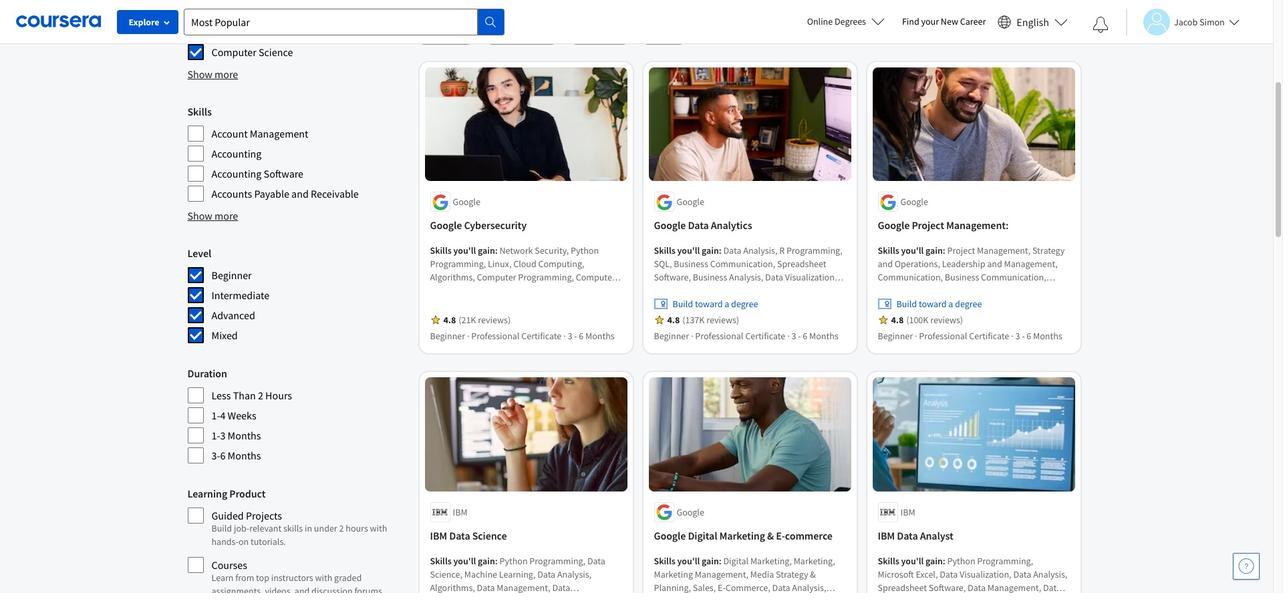 Task type: vqa. For each thing, say whether or not it's contained in the screenshot.
policy,
no



Task type: describe. For each thing, give the bounding box(es) containing it.
under
[[314, 523, 337, 535]]

architecture,
[[466, 312, 516, 324]]

: for google digital marketing & e-commerce
[[719, 556, 722, 568]]

6 · from the left
[[1012, 331, 1014, 343]]

0 horizontal spatial computer
[[212, 45, 257, 59]]

english button
[[993, 0, 1074, 43]]

beginner inside the level group
[[212, 269, 252, 282]]

sql
[[591, 312, 607, 324]]

skills for google digital marketing & e-commerce
[[654, 556, 676, 568]]

relevant
[[250, 523, 282, 535]]

show more for first show more button from the top of the page
[[188, 68, 238, 81]]

: for ibm data analyst
[[943, 556, 946, 568]]

learning inside button
[[463, 1, 497, 13]]

intermediate inside the level group
[[212, 289, 270, 302]]

skills you'll gain : for google data analytics
[[654, 245, 724, 257]]

google digital marketing & e-commerce link
[[654, 528, 846, 544]]

digital
[[688, 530, 718, 543]]

gain for ibm data science
[[478, 556, 495, 568]]

career
[[961, 15, 987, 27]]

google project management: link
[[878, 218, 1070, 234]]

in
[[305, 523, 312, 535]]

1 beginner · professional certificate · 3 - 6 months from the left
[[430, 331, 615, 343]]

data for science
[[450, 530, 470, 543]]

beginner down (21k
[[430, 331, 466, 343]]

2 more from the top
[[215, 209, 238, 223]]

5 · from the left
[[915, 331, 918, 343]]

you'll for google project management:
[[902, 245, 924, 257]]

certificate for google project management:
[[970, 331, 1010, 343]]

information
[[909, 1, 955, 13]]

1 vertical spatial management,
[[537, 299, 590, 311]]

projects
[[246, 510, 282, 523]]

1 professional from the left
[[472, 331, 520, 343]]

3-6 months
[[212, 449, 261, 463]]

build job-relevant skills in under 2 hours with hands-on tutorials.
[[212, 523, 387, 548]]

professional for google data analytics
[[696, 331, 744, 343]]

skills you'll gain : for google project management:
[[878, 245, 948, 257]]

1 horizontal spatial science
[[473, 530, 507, 543]]

security,
[[535, 245, 569, 257]]

skills for google data analytics
[[654, 245, 676, 257]]

accounting for accounting software
[[212, 167, 262, 181]]

1 · from the left
[[467, 331, 470, 343]]

1 reviews) from the left
[[478, 315, 511, 327]]

hours
[[266, 389, 292, 403]]

build for data
[[673, 299, 694, 311]]

duration group
[[188, 366, 406, 465]]

online
[[808, 15, 833, 27]]

language
[[423, 1, 461, 13]]

english
[[1017, 15, 1050, 28]]

3 · from the left
[[691, 331, 694, 343]]

ibm data science link
[[430, 528, 622, 544]]

skills
[[283, 523, 303, 535]]

google project management:
[[878, 219, 1009, 232]]

- for google project management:
[[1023, 331, 1025, 343]]

accounts payable and receivable
[[212, 187, 359, 201]]

gain up linux,
[[478, 245, 495, 257]]

a for management:
[[949, 299, 954, 311]]

skills you'll gain : for google digital marketing & e-commerce
[[654, 556, 724, 568]]

weeks
[[228, 409, 257, 423]]

forums.
[[355, 586, 385, 594]]

2 show from the top
[[188, 209, 213, 223]]

information technology button
[[900, 0, 1022, 18]]

arts and humanities
[[212, 5, 302, 19]]

computer science
[[212, 45, 293, 59]]

databases,
[[430, 299, 473, 311]]

accounting software
[[212, 167, 304, 181]]

tutorials.
[[251, 536, 286, 548]]

1 4.8 from the left
[[444, 315, 456, 327]]

google data analytics link
[[654, 218, 846, 234]]

and inside skills group
[[292, 187, 309, 201]]

skills you'll gain : down google cybersecurity
[[430, 245, 500, 257]]

new
[[941, 15, 959, 27]]

computing,
[[539, 258, 585, 270]]

professional for google project management:
[[920, 331, 968, 343]]

1 vertical spatial programming,
[[518, 272, 574, 284]]

learn from top instructors with graded assignments, videos, and discussion forums.
[[212, 572, 385, 594]]

less than 2 hours
[[212, 389, 292, 403]]

top
[[256, 572, 269, 584]]

with inside build job-relevant skills in under 2 hours with hands-on tutorials.
[[370, 523, 387, 535]]

job-
[[234, 523, 250, 535]]

simon
[[1200, 16, 1226, 28]]

skills for ibm data analyst
[[878, 556, 900, 568]]

4.8 (137k reviews)
[[668, 315, 740, 327]]

technology
[[957, 1, 1003, 13]]

4 · from the left
[[788, 331, 790, 343]]

0 vertical spatial science
[[259, 45, 293, 59]]

google digital marketing & e-commerce
[[654, 530, 833, 543]]

graded
[[334, 572, 362, 584]]

learning product
[[188, 487, 266, 501]]

analytics
[[711, 219, 753, 232]]

(137k
[[683, 315, 705, 327]]

skills you'll gain : for ibm data analyst
[[878, 556, 948, 568]]

data for analytics
[[688, 219, 709, 232]]

build toward a degree for project
[[897, 299, 983, 311]]

skills group
[[188, 104, 406, 203]]

show more for second show more button from the top
[[188, 209, 238, 223]]

google up project
[[901, 196, 929, 208]]

skills for ibm data science
[[430, 556, 452, 568]]

ibm data analyst
[[878, 530, 954, 543]]

jacob simon
[[1175, 16, 1226, 28]]

degrees
[[835, 15, 867, 27]]

google data analytics
[[654, 219, 753, 232]]

you'll for ibm data science
[[454, 556, 476, 568]]

online degrees
[[808, 15, 867, 27]]

network security, python programming, linux, cloud computing, algorithms, computer programming, computer security incident management, cryptography, databases, leadership and management, network architecture, risk management, sql
[[430, 245, 616, 324]]

reviews) for google data analytics
[[707, 315, 740, 327]]

management
[[250, 127, 309, 140]]

risk
[[518, 312, 534, 324]]

toward for data
[[695, 299, 723, 311]]

1 horizontal spatial computer
[[477, 272, 517, 284]]

language learning
[[423, 1, 497, 13]]

videos,
[[265, 586, 293, 594]]

receivable
[[311, 187, 359, 201]]

arts
[[212, 5, 229, 19]]

gain for google digital marketing & e-commerce
[[702, 556, 719, 568]]

business
[[212, 25, 251, 39]]

3-
[[212, 449, 220, 463]]

: for ibm data science
[[495, 556, 498, 568]]

accounting for accounting
[[212, 147, 262, 160]]

cryptography,
[[554, 285, 609, 297]]

show notifications image
[[1093, 17, 1109, 33]]

than
[[233, 389, 256, 403]]

and inside learn from top instructors with graded assignments, videos, and discussion forums.
[[295, 586, 310, 594]]

you'll for ibm data analyst
[[902, 556, 924, 568]]

information technology
[[909, 1, 1003, 13]]

google left digital
[[654, 530, 686, 543]]

and right arts
[[231, 5, 248, 19]]

cybersecurity
[[464, 219, 527, 232]]

online degrees button
[[797, 7, 896, 36]]

gain for google project management:
[[926, 245, 943, 257]]

explore
[[129, 16, 159, 28]]

language learning button
[[414, 0, 517, 18]]

4
[[220, 409, 226, 423]]



Task type: locate. For each thing, give the bounding box(es) containing it.
a for analytics
[[725, 299, 730, 311]]

4.8 down the databases,
[[444, 315, 456, 327]]

courses
[[212, 559, 247, 572]]

0 vertical spatial learning
[[463, 1, 497, 13]]

show more button
[[188, 66, 238, 82], [188, 208, 238, 224]]

gain down 'ibm data science'
[[478, 556, 495, 568]]

degree
[[732, 299, 759, 311], [956, 299, 983, 311]]

1 horizontal spatial reviews)
[[707, 315, 740, 327]]

0 horizontal spatial beginner · professional certificate · 3 - 6 months
[[430, 331, 615, 343]]

6 inside duration group
[[220, 449, 226, 463]]

1 horizontal spatial degree
[[956, 299, 983, 311]]

None search field
[[184, 8, 505, 35]]

: down google project management:
[[943, 245, 946, 257]]

1-3 months
[[212, 429, 261, 443]]

python
[[571, 245, 599, 257]]

1 horizontal spatial certificate
[[746, 331, 786, 343]]

1 vertical spatial with
[[315, 572, 333, 584]]

gain down analyst
[[926, 556, 943, 568]]

0 horizontal spatial build
[[212, 523, 232, 535]]

more down 'computer science'
[[215, 68, 238, 81]]

skills you'll gain : down project
[[878, 245, 948, 257]]

What do you want to learn? text field
[[184, 8, 478, 35]]

e-
[[777, 530, 786, 543]]

computer up the 'cryptography,'
[[576, 272, 616, 284]]

1 horizontal spatial -
[[799, 331, 801, 343]]

marketing
[[720, 530, 766, 543]]

certificate for google data analytics
[[746, 331, 786, 343]]

learning right language
[[463, 1, 497, 13]]

build inside build job-relevant skills in under 2 hours with hands-on tutorials.
[[212, 523, 232, 535]]

1 degree from the left
[[732, 299, 759, 311]]

help center image
[[1239, 559, 1255, 575]]

2 horizontal spatial certificate
[[970, 331, 1010, 343]]

duration
[[188, 367, 227, 380]]

data
[[688, 219, 709, 232], [450, 530, 470, 543], [898, 530, 919, 543]]

reviews) right (137k
[[707, 315, 740, 327]]

find your new career link
[[896, 13, 993, 30]]

accounting down account
[[212, 147, 262, 160]]

professional down architecture,
[[472, 331, 520, 343]]

2
[[258, 389, 263, 403], [339, 523, 344, 535]]

1 a from the left
[[725, 299, 730, 311]]

learn
[[212, 572, 234, 584]]

4.8 (21k reviews)
[[444, 315, 511, 327]]

1 horizontal spatial professional
[[696, 331, 744, 343]]

4.8 left (137k
[[668, 315, 680, 327]]

2 accounting from the top
[[212, 167, 262, 181]]

: down 'ibm data science'
[[495, 556, 498, 568]]

1 horizontal spatial toward
[[919, 299, 947, 311]]

beginner down language
[[423, 28, 458, 40]]

: for google data analytics
[[719, 245, 722, 257]]

you'll for google data analytics
[[678, 245, 700, 257]]

you'll down google data analytics
[[678, 245, 700, 257]]

1 toward from the left
[[695, 299, 723, 311]]

learning inside "group"
[[188, 487, 227, 501]]

2 a from the left
[[949, 299, 954, 311]]

1 horizontal spatial data
[[688, 219, 709, 232]]

2 horizontal spatial data
[[898, 530, 919, 543]]

2 horizontal spatial reviews)
[[931, 315, 964, 327]]

beginner · professional certificate · 3 - 6 months for google data analytics
[[654, 331, 839, 343]]

skills for google project management:
[[878, 245, 900, 257]]

algorithms,
[[430, 272, 475, 284]]

level
[[188, 247, 211, 260]]

1- down less
[[212, 409, 220, 423]]

gain down project
[[926, 245, 943, 257]]

accounts
[[212, 187, 252, 201]]

1 horizontal spatial build toward a degree
[[897, 299, 983, 311]]

2 horizontal spatial -
[[1023, 331, 1025, 343]]

a
[[725, 299, 730, 311], [949, 299, 954, 311]]

reviews) for google project management:
[[931, 315, 964, 327]]

google up digital
[[677, 507, 705, 519]]

a up "4.8 (100k reviews)"
[[949, 299, 954, 311]]

and down software
[[292, 187, 309, 201]]

gain
[[478, 245, 495, 257], [702, 245, 719, 257], [926, 245, 943, 257], [478, 556, 495, 568], [702, 556, 719, 568], [926, 556, 943, 568]]

software
[[264, 167, 304, 181]]

1 vertical spatial accounting
[[212, 167, 262, 181]]

: down marketing
[[719, 556, 722, 568]]

gain down digital
[[702, 556, 719, 568]]

(100k
[[907, 315, 929, 327]]

beginner · professional certificate · 3 - 6 months down the risk
[[430, 331, 615, 343]]

computer down linux,
[[477, 272, 517, 284]]

a up the 4.8 (137k reviews)
[[725, 299, 730, 311]]

network down the databases,
[[430, 312, 464, 324]]

1 1- from the top
[[212, 409, 220, 423]]

0 vertical spatial 2
[[258, 389, 263, 403]]

google
[[453, 196, 481, 208], [677, 196, 705, 208], [901, 196, 929, 208], [430, 219, 462, 232], [654, 219, 686, 232], [878, 219, 910, 232], [677, 507, 705, 519], [654, 530, 686, 543]]

learning up guided
[[188, 487, 227, 501]]

beginner · professional certificate · 3 - 6 months
[[430, 331, 615, 343], [654, 331, 839, 343], [878, 331, 1063, 343]]

intermediate up advanced
[[212, 289, 270, 302]]

2 degree from the left
[[956, 299, 983, 311]]

0 vertical spatial programming,
[[430, 258, 486, 270]]

1 vertical spatial show
[[188, 209, 213, 223]]

computer
[[212, 45, 257, 59], [477, 272, 517, 284], [576, 272, 616, 284]]

google left project
[[878, 219, 910, 232]]

google up google cybersecurity
[[453, 196, 481, 208]]

0 horizontal spatial -
[[575, 331, 577, 343]]

degree for management:
[[956, 299, 983, 311]]

with inside learn from top instructors with graded assignments, videos, and discussion forums.
[[315, 572, 333, 584]]

2 reviews) from the left
[[707, 315, 740, 327]]

1 - from the left
[[575, 331, 577, 343]]

beginner inside button
[[423, 28, 458, 40]]

professional down the 4.8 (137k reviews)
[[696, 331, 744, 343]]

security
[[430, 285, 462, 297]]

gain for google data analytics
[[702, 245, 719, 257]]

1 vertical spatial 2
[[339, 523, 344, 535]]

:
[[495, 245, 498, 257], [719, 245, 722, 257], [943, 245, 946, 257], [495, 556, 498, 568], [719, 556, 722, 568], [943, 556, 946, 568]]

1 show more button from the top
[[188, 66, 238, 82]]

toward up "4.8 (100k reviews)"
[[919, 299, 947, 311]]

beginner · professional certificate · 3 - 6 months down "4.8 (100k reviews)"
[[878, 331, 1063, 343]]

1 vertical spatial 1-
[[212, 429, 220, 443]]

ibm data analyst link
[[878, 528, 1070, 544]]

google cybersecurity link
[[430, 218, 622, 234]]

show up level
[[188, 209, 213, 223]]

coursera image
[[16, 11, 101, 32]]

1 horizontal spatial build
[[673, 299, 694, 311]]

1 certificate from the left
[[522, 331, 562, 343]]

&
[[768, 530, 774, 543]]

level group
[[188, 245, 406, 344]]

0 horizontal spatial reviews)
[[478, 315, 511, 327]]

gain down google data analytics
[[702, 245, 719, 257]]

linux,
[[488, 258, 512, 270]]

professional down "4.8 (100k reviews)"
[[920, 331, 968, 343]]

degree for analytics
[[732, 299, 759, 311]]

1 vertical spatial learning
[[188, 487, 227, 501]]

0 vertical spatial show
[[188, 68, 213, 81]]

skills you'll gain : down the "ibm data analyst"
[[878, 556, 948, 568]]

build up (137k
[[673, 299, 694, 311]]

intermediate inside button
[[492, 28, 542, 40]]

programming, up algorithms,
[[430, 258, 486, 270]]

2 beginner · professional certificate · 3 - 6 months from the left
[[654, 331, 839, 343]]

beginner · professional certificate · 3 - 6 months down the 4.8 (137k reviews)
[[654, 331, 839, 343]]

1 vertical spatial intermediate
[[212, 289, 270, 302]]

intermediate down language learning button
[[492, 28, 542, 40]]

on
[[239, 536, 249, 548]]

0 horizontal spatial certificate
[[522, 331, 562, 343]]

2 inside duration group
[[258, 389, 263, 403]]

account management
[[212, 127, 309, 140]]

1-
[[212, 409, 220, 423], [212, 429, 220, 443]]

accounting up "accounts"
[[212, 167, 262, 181]]

0 vertical spatial show more button
[[188, 66, 238, 82]]

1 build toward a degree from the left
[[673, 299, 759, 311]]

programming, down computing,
[[518, 272, 574, 284]]

2 horizontal spatial computer
[[576, 272, 616, 284]]

incident
[[464, 285, 497, 297]]

2 left the hours
[[339, 523, 344, 535]]

product
[[229, 487, 266, 501]]

3 professional from the left
[[920, 331, 968, 343]]

1- for 4
[[212, 409, 220, 423]]

toward for project
[[919, 299, 947, 311]]

build up (100k
[[897, 299, 918, 311]]

skills you'll gain : down digital
[[654, 556, 724, 568]]

beginner up advanced
[[212, 269, 252, 282]]

build for project
[[897, 299, 918, 311]]

show more down 'computer science'
[[188, 68, 238, 81]]

1- up '3-'
[[212, 429, 220, 443]]

skills you'll gain : down 'ibm data science'
[[430, 556, 500, 568]]

2 certificate from the left
[[746, 331, 786, 343]]

assignments,
[[212, 586, 263, 594]]

1 horizontal spatial programming,
[[518, 272, 574, 284]]

account
[[212, 127, 248, 140]]

0 horizontal spatial network
[[430, 312, 464, 324]]

0 vertical spatial management,
[[498, 285, 552, 297]]

show more button down 'computer science'
[[188, 66, 238, 82]]

you'll down 'ibm data science'
[[454, 556, 476, 568]]

2 right than
[[258, 389, 263, 403]]

2 toward from the left
[[919, 299, 947, 311]]

1 horizontal spatial 2
[[339, 523, 344, 535]]

jacob simon button
[[1127, 8, 1240, 35]]

2 show more from the top
[[188, 209, 238, 223]]

2 4.8 from the left
[[668, 315, 680, 327]]

skills you'll gain : down google data analytics
[[654, 245, 724, 257]]

0 horizontal spatial science
[[259, 45, 293, 59]]

0 horizontal spatial with
[[315, 572, 333, 584]]

1 horizontal spatial a
[[949, 299, 954, 311]]

skills
[[188, 105, 212, 118], [430, 245, 452, 257], [654, 245, 676, 257], [878, 245, 900, 257], [430, 556, 452, 568], [654, 556, 676, 568], [878, 556, 900, 568]]

guided
[[212, 510, 244, 523]]

intermediate
[[492, 28, 542, 40], [212, 289, 270, 302]]

0 horizontal spatial intermediate
[[212, 289, 270, 302]]

guided projects
[[212, 510, 282, 523]]

1- for 3
[[212, 429, 220, 443]]

3 reviews) from the left
[[931, 315, 964, 327]]

and inside "network security, python programming, linux, cloud computing, algorithms, computer programming, computer security incident management, cryptography, databases, leadership and management, network architecture, risk management, sql"
[[520, 299, 535, 311]]

0 horizontal spatial 4.8
[[444, 315, 456, 327]]

: for google project management:
[[943, 245, 946, 257]]

1 horizontal spatial network
[[500, 245, 533, 257]]

degree up the 4.8 (137k reviews)
[[732, 299, 759, 311]]

0 horizontal spatial data
[[450, 530, 470, 543]]

: down analytics
[[719, 245, 722, 257]]

0 horizontal spatial a
[[725, 299, 730, 311]]

degree up "4.8 (100k reviews)"
[[956, 299, 983, 311]]

0 horizontal spatial programming,
[[430, 258, 486, 270]]

computer down business at the left top of the page
[[212, 45, 257, 59]]

0 vertical spatial more
[[215, 68, 238, 81]]

commerce
[[786, 530, 833, 543]]

analyst
[[921, 530, 954, 543]]

1 show more from the top
[[188, 68, 238, 81]]

1 accounting from the top
[[212, 147, 262, 160]]

0 horizontal spatial toward
[[695, 299, 723, 311]]

1 vertical spatial show more button
[[188, 208, 238, 224]]

your
[[922, 15, 940, 27]]

ibm data science
[[430, 530, 507, 543]]

cloud
[[514, 258, 537, 270]]

1 vertical spatial show more
[[188, 209, 238, 223]]

0 vertical spatial 1-
[[212, 409, 220, 423]]

0 vertical spatial with
[[370, 523, 387, 535]]

4.8 for google project management:
[[892, 315, 904, 327]]

build toward a degree for data
[[673, 299, 759, 311]]

2 horizontal spatial professional
[[920, 331, 968, 343]]

google up google data analytics
[[677, 196, 705, 208]]

4.8 (100k reviews)
[[892, 315, 964, 327]]

project
[[912, 219, 945, 232]]

2 inside build job-relevant skills in under 2 hours with hands-on tutorials.
[[339, 523, 344, 535]]

reviews)
[[478, 315, 511, 327], [707, 315, 740, 327], [931, 315, 964, 327]]

management,
[[498, 285, 552, 297], [537, 299, 590, 311], [536, 312, 589, 324]]

jacob
[[1175, 16, 1198, 28]]

show more button down "accounts"
[[188, 208, 238, 224]]

skills you'll gain :
[[430, 245, 500, 257], [654, 245, 724, 257], [878, 245, 948, 257], [430, 556, 500, 568], [654, 556, 724, 568], [878, 556, 948, 568]]

network
[[500, 245, 533, 257], [430, 312, 464, 324]]

3 beginner · professional certificate · 3 - 6 months from the left
[[878, 331, 1063, 343]]

explore button
[[117, 10, 179, 34]]

humanities
[[251, 5, 302, 19]]

you'll down google cybersecurity
[[454, 245, 476, 257]]

4.8 left (100k
[[892, 315, 904, 327]]

3 4.8 from the left
[[892, 315, 904, 327]]

with right the hours
[[370, 523, 387, 535]]

1 horizontal spatial beginner · professional certificate · 3 - 6 months
[[654, 331, 839, 343]]

show more down "accounts"
[[188, 209, 238, 223]]

1 horizontal spatial learning
[[463, 1, 497, 13]]

2 professional from the left
[[696, 331, 744, 343]]

3 inside duration group
[[220, 429, 226, 443]]

1 more from the top
[[215, 68, 238, 81]]

build
[[673, 299, 694, 311], [897, 299, 918, 311], [212, 523, 232, 535]]

: down analyst
[[943, 556, 946, 568]]

2 vertical spatial management,
[[536, 312, 589, 324]]

build toward a degree up the 4.8 (137k reviews)
[[673, 299, 759, 311]]

0 horizontal spatial learning
[[188, 487, 227, 501]]

3
[[568, 331, 573, 343], [792, 331, 797, 343], [1016, 331, 1021, 343], [220, 429, 226, 443]]

mixed
[[212, 329, 238, 342]]

data for analyst
[[898, 530, 919, 543]]

learning product group
[[188, 486, 406, 594]]

reviews) right (100k
[[931, 315, 964, 327]]

3 - from the left
[[1023, 331, 1025, 343]]

science
[[259, 45, 293, 59], [473, 530, 507, 543]]

programming,
[[430, 258, 486, 270], [518, 272, 574, 284]]

show down business at the left top of the page
[[188, 68, 213, 81]]

beginner down (100k
[[878, 331, 914, 343]]

you'll down digital
[[678, 556, 700, 568]]

2 horizontal spatial build
[[897, 299, 918, 311]]

learning
[[463, 1, 497, 13], [188, 487, 227, 501]]

leadership
[[475, 299, 518, 311]]

reviews) down leadership
[[478, 315, 511, 327]]

build toward a degree up "4.8 (100k reviews)"
[[897, 299, 983, 311]]

3 certificate from the left
[[970, 331, 1010, 343]]

0 horizontal spatial professional
[[472, 331, 520, 343]]

advanced
[[212, 309, 255, 322]]

1 horizontal spatial intermediate
[[492, 28, 542, 40]]

1 show from the top
[[188, 68, 213, 81]]

1 vertical spatial network
[[430, 312, 464, 324]]

1 horizontal spatial 4.8
[[668, 315, 680, 327]]

2 horizontal spatial beginner · professional certificate · 3 - 6 months
[[878, 331, 1063, 343]]

0 vertical spatial show more
[[188, 68, 238, 81]]

find
[[903, 15, 920, 27]]

4.8 for google data analytics
[[668, 315, 680, 327]]

0 vertical spatial accounting
[[212, 147, 262, 160]]

beginner button
[[414, 23, 478, 45]]

you'll down project
[[902, 245, 924, 257]]

you'll down the "ibm data analyst"
[[902, 556, 924, 568]]

0 vertical spatial network
[[500, 245, 533, 257]]

1 vertical spatial science
[[473, 530, 507, 543]]

build up hands-
[[212, 523, 232, 535]]

find your new career
[[903, 15, 987, 27]]

skills inside skills group
[[188, 105, 212, 118]]

and up the risk
[[520, 299, 535, 311]]

google cybersecurity
[[430, 219, 527, 232]]

2 show more button from the top
[[188, 208, 238, 224]]

1 horizontal spatial with
[[370, 523, 387, 535]]

: up linux,
[[495, 245, 498, 257]]

- for google data analytics
[[799, 331, 801, 343]]

0 vertical spatial intermediate
[[492, 28, 542, 40]]

6
[[579, 331, 584, 343], [803, 331, 808, 343], [1027, 331, 1032, 343], [220, 449, 226, 463]]

and down instructors
[[295, 586, 310, 594]]

you'll for google digital marketing & e-commerce
[[678, 556, 700, 568]]

toward up the 4.8 (137k reviews)
[[695, 299, 723, 311]]

0 horizontal spatial 2
[[258, 389, 263, 403]]

beginner down (137k
[[654, 331, 690, 343]]

with up discussion
[[315, 572, 333, 584]]

more down "accounts"
[[215, 209, 238, 223]]

gain for ibm data analyst
[[926, 556, 943, 568]]

2 · from the left
[[564, 331, 566, 343]]

beginner · professional certificate · 3 - 6 months for google project management:
[[878, 331, 1063, 343]]

google left cybersecurity
[[430, 219, 462, 232]]

0 horizontal spatial degree
[[732, 299, 759, 311]]

1 vertical spatial more
[[215, 209, 238, 223]]

2 horizontal spatial 4.8
[[892, 315, 904, 327]]

0 horizontal spatial build toward a degree
[[673, 299, 759, 311]]

-
[[575, 331, 577, 343], [799, 331, 801, 343], [1023, 331, 1025, 343]]

network up 'cloud'
[[500, 245, 533, 257]]

2 - from the left
[[799, 331, 801, 343]]

2 1- from the top
[[212, 429, 220, 443]]

discussion
[[312, 586, 353, 594]]

skills you'll gain : for ibm data science
[[430, 556, 500, 568]]

2 build toward a degree from the left
[[897, 299, 983, 311]]

google left analytics
[[654, 219, 686, 232]]

intermediate button
[[483, 23, 562, 45]]



